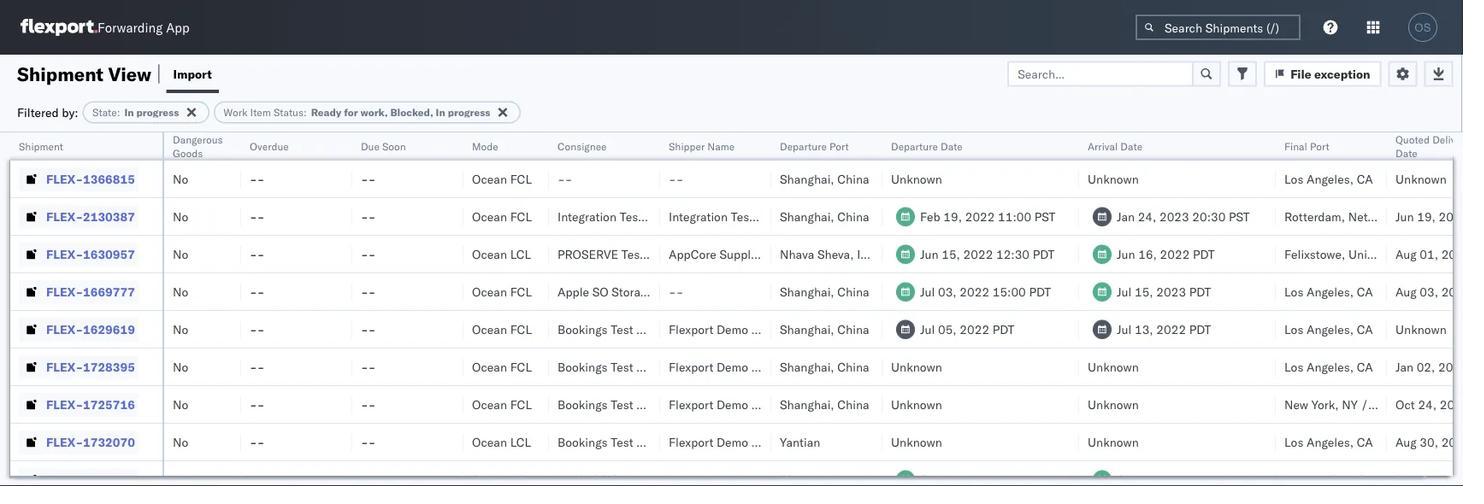 Task type: locate. For each thing, give the bounding box(es) containing it.
0 vertical spatial 24,
[[1138, 209, 1157, 224]]

oct 24, 2022
[[1396, 397, 1464, 412]]

flex-1732070
[[46, 435, 135, 450]]

bookings for flex-1732070
[[558, 435, 608, 450]]

yantian
[[780, 435, 821, 450]]

1 horizontal spatial date
[[1121, 140, 1143, 153]]

2022 for 15,
[[964, 247, 993, 262]]

shanghai, for oct
[[780, 397, 835, 412]]

aug left 01,
[[1396, 247, 1417, 262]]

pst right 11:00
[[1035, 209, 1056, 224]]

1 horizontal spatial progress
[[448, 106, 491, 119]]

0 vertical spatial ocean lcl
[[472, 247, 531, 262]]

19, right the feb
[[944, 209, 962, 224]]

202 right 30,
[[1442, 435, 1464, 450]]

2 lcl from the top
[[510, 435, 531, 450]]

shanghai, for jun
[[780, 209, 835, 224]]

3 flex- from the top
[[46, 247, 83, 262]]

2022 for 05,
[[960, 322, 990, 337]]

5 angeles, from the top
[[1307, 435, 1354, 450]]

no for flex-1725716
[[173, 397, 188, 412]]

2 port from the left
[[1310, 140, 1330, 153]]

ocean for flex-1732070
[[472, 435, 507, 450]]

flex- down flex-1629619 button
[[46, 360, 83, 375]]

1 departure from the left
[[780, 140, 827, 153]]

2022 left 11:00
[[965, 209, 995, 224]]

2022 left 12:30
[[964, 247, 993, 262]]

shipment up by:
[[17, 62, 104, 86]]

5 ocean from the top
[[472, 322, 507, 337]]

Search... text field
[[1008, 61, 1194, 87]]

0 vertical spatial aug
[[1396, 247, 1417, 262]]

2022 right 13,
[[1157, 322, 1186, 337]]

flex- down shipment button
[[46, 172, 83, 186]]

consignee for 1629619
[[637, 322, 694, 337]]

6 ocean fcl from the top
[[472, 397, 532, 412]]

shanghai, for aug
[[780, 284, 835, 299]]

-
[[250, 172, 257, 186], [257, 172, 265, 186], [361, 172, 368, 186], [368, 172, 376, 186], [558, 172, 565, 186], [565, 172, 573, 186], [669, 172, 676, 186], [676, 172, 684, 186], [250, 209, 257, 224], [257, 209, 265, 224], [361, 209, 368, 224], [368, 209, 376, 224], [250, 247, 257, 262], [257, 247, 265, 262], [361, 247, 368, 262], [368, 247, 376, 262], [250, 284, 257, 299], [257, 284, 265, 299], [361, 284, 368, 299], [368, 284, 376, 299], [669, 284, 676, 299], [676, 284, 684, 299], [250, 322, 257, 337], [257, 322, 265, 337], [361, 322, 368, 337], [368, 322, 376, 337], [250, 360, 257, 375], [257, 360, 265, 375], [361, 360, 368, 375], [368, 360, 376, 375], [250, 397, 257, 412], [257, 397, 265, 412], [361, 397, 368, 412], [368, 397, 376, 412], [250, 435, 257, 450], [257, 435, 265, 450], [361, 435, 368, 450], [368, 435, 376, 450]]

quoted
[[1396, 133, 1430, 146]]

2023 up the aug 01, 202
[[1439, 209, 1464, 224]]

aug
[[1396, 247, 1417, 262], [1396, 284, 1417, 299], [1396, 435, 1417, 450]]

forwarding app
[[98, 19, 190, 35]]

port for departure port
[[830, 140, 849, 153]]

1 vertical spatial 15,
[[1135, 284, 1154, 299]]

2 date from the left
[[1121, 140, 1143, 153]]

dangerous goods
[[173, 133, 223, 160]]

aug 01, 202
[[1396, 247, 1464, 262]]

0 horizontal spatial progress
[[136, 106, 179, 119]]

resize handle column header
[[142, 133, 163, 487], [221, 133, 241, 487], [332, 133, 352, 487], [443, 133, 464, 487], [529, 133, 549, 487], [640, 133, 660, 487], [751, 133, 772, 487], [862, 133, 883, 487], [1059, 133, 1080, 487], [1256, 133, 1276, 487], [1367, 133, 1387, 487]]

0 horizontal spatial 19,
[[944, 209, 962, 224]]

0 horizontal spatial port
[[830, 140, 849, 153]]

2 los angeles, ca from the top
[[1285, 284, 1373, 299]]

4 ocean from the top
[[472, 284, 507, 299]]

0 horizontal spatial jan
[[1117, 209, 1135, 224]]

no for flex-2130387
[[173, 209, 188, 224]]

flex- for 1728395
[[46, 360, 83, 375]]

shipment down the filtered
[[19, 140, 63, 153]]

2 flexport from the top
[[669, 360, 714, 375]]

angeles, for 03,
[[1307, 284, 1354, 299]]

2 pst from the left
[[1229, 209, 1250, 224]]

resize handle column header for shipper name
[[751, 133, 772, 487]]

2 202 from the top
[[1442, 284, 1464, 299]]

0 horizontal spatial 24,
[[1138, 209, 1157, 224]]

flex- down flex-1725716 'button'
[[46, 435, 83, 450]]

bookings
[[558, 322, 608, 337], [558, 360, 608, 375], [558, 397, 608, 412], [558, 435, 608, 450]]

4 los from the top
[[1285, 360, 1304, 375]]

rotterdam,
[[1285, 209, 1346, 224]]

3 flexport demo shipper co. from the top
[[669, 397, 814, 412]]

3 shanghai, from the top
[[780, 284, 835, 299]]

2022 right nj
[[1440, 397, 1464, 412]]

8 resize handle column header from the left
[[862, 133, 883, 487]]

4 flex- from the top
[[46, 284, 83, 299]]

3 china from the top
[[838, 284, 870, 299]]

date inside arrival date button
[[1121, 140, 1143, 153]]

shipper for jan
[[752, 360, 794, 375]]

storage
[[612, 284, 653, 299]]

progress
[[136, 106, 179, 119], [448, 106, 491, 119]]

ocean for flex-2130387
[[472, 209, 507, 224]]

4 demo from the top
[[717, 435, 749, 450]]

1 pst from the left
[[1035, 209, 1056, 224]]

pdt down 15:00
[[993, 322, 1015, 337]]

flex- for 1629619
[[46, 322, 83, 337]]

1 ocean lcl from the top
[[472, 247, 531, 262]]

los angeles, ca
[[1285, 172, 1373, 186], [1285, 284, 1373, 299], [1285, 322, 1373, 337], [1285, 360, 1373, 375], [1285, 435, 1373, 450]]

1 progress from the left
[[136, 106, 179, 119]]

ocean fcl for flex-1669777
[[472, 284, 532, 299]]

4 fcl from the top
[[510, 322, 532, 337]]

bookings for flex-1728395
[[558, 360, 608, 375]]

ocean fcl for flex-1366815
[[472, 172, 532, 186]]

1669777
[[83, 284, 135, 299]]

no for flex-1629619
[[173, 322, 188, 337]]

6 fcl from the top
[[510, 397, 532, 412]]

los
[[1285, 172, 1304, 186], [1285, 284, 1304, 299], [1285, 322, 1304, 337], [1285, 360, 1304, 375], [1285, 435, 1304, 450]]

1 vertical spatial lcl
[[510, 435, 531, 450]]

no for flex-1728395
[[173, 360, 188, 375]]

1 03, from the left
[[938, 284, 957, 299]]

flexport
[[669, 322, 714, 337], [669, 360, 714, 375], [669, 397, 714, 412], [669, 435, 714, 450]]

1 resize handle column header from the left
[[142, 133, 163, 487]]

2 shanghai, from the top
[[780, 209, 835, 224]]

work item status : ready for work, blocked, in progress
[[224, 106, 491, 119]]

02,
[[1417, 360, 1436, 375]]

0 vertical spatial 15,
[[942, 247, 961, 262]]

2022
[[965, 209, 995, 224], [964, 247, 993, 262], [1160, 247, 1190, 262], [960, 284, 990, 299], [960, 322, 990, 337], [1157, 322, 1186, 337], [1440, 397, 1464, 412]]

pdt down jun 16, 2022 pdt
[[1190, 284, 1212, 299]]

2 flex- from the top
[[46, 209, 83, 224]]

1 horizontal spatial 19,
[[1418, 209, 1436, 224]]

jul for jul 13, 2022 pdt
[[1117, 322, 1132, 337]]

shanghai, for jan
[[780, 360, 835, 375]]

2 angeles, from the top
[[1307, 284, 1354, 299]]

2 aug from the top
[[1396, 284, 1417, 299]]

0 horizontal spatial jun
[[920, 247, 939, 262]]

03, for jul
[[938, 284, 957, 299]]

5 shanghai, china from the top
[[780, 360, 870, 375]]

india
[[857, 247, 884, 262]]

8 no from the top
[[173, 435, 188, 450]]

os
[[1415, 21, 1432, 34]]

shanghai,
[[780, 172, 835, 186], [780, 209, 835, 224], [780, 284, 835, 299], [780, 322, 835, 337], [780, 360, 835, 375], [780, 397, 835, 412]]

jul
[[920, 284, 935, 299], [1117, 284, 1132, 299], [920, 322, 935, 337], [1117, 322, 1132, 337]]

shipper name button
[[660, 136, 754, 153]]

demo
[[717, 322, 749, 337], [717, 360, 749, 375], [717, 397, 749, 412], [717, 435, 749, 450]]

2 no from the top
[[173, 209, 188, 224]]

os button
[[1404, 8, 1443, 47]]

newark,
[[1372, 397, 1417, 412]]

bookings test consignee for flex-1728395
[[558, 360, 694, 375]]

flex-2130387
[[46, 209, 135, 224]]

7 resize handle column header from the left
[[751, 133, 772, 487]]

shipper for oct
[[752, 397, 794, 412]]

3 fcl from the top
[[510, 284, 532, 299]]

1 flex- from the top
[[46, 172, 83, 186]]

2023 for 02,
[[1439, 360, 1464, 375]]

19, up 01,
[[1418, 209, 1436, 224]]

11 resize handle column header from the left
[[1367, 133, 1387, 487]]

in right state
[[124, 106, 134, 119]]

0 horizontal spatial in
[[124, 106, 134, 119]]

shipment view
[[17, 62, 151, 86]]

1 vertical spatial 202
[[1442, 284, 1464, 299]]

rotterdam, netherlands
[[1285, 209, 1416, 224]]

jun down the feb
[[920, 247, 939, 262]]

resize handle column header for final port
[[1367, 133, 1387, 487]]

oct
[[1396, 397, 1415, 412]]

departure port button
[[772, 136, 866, 153]]

jan for jan 24, 2023 20:30 pst
[[1117, 209, 1135, 224]]

4 shanghai, china from the top
[[780, 322, 870, 337]]

jul up 'jul 05, 2022 pdt'
[[920, 284, 935, 299]]

5 resize handle column header from the left
[[529, 133, 549, 487]]

angeles, for 30,
[[1307, 435, 1354, 450]]

shipment for shipment view
[[17, 62, 104, 86]]

4 ocean fcl from the top
[[472, 322, 532, 337]]

flex- down flex-1728395 button
[[46, 397, 83, 412]]

china for jan
[[838, 360, 870, 375]]

co. for oct
[[797, 397, 814, 412]]

flex-1629619
[[46, 322, 135, 337]]

6 ocean from the top
[[472, 360, 507, 375]]

bookings for flex-1629619
[[558, 322, 608, 337]]

: left "ready"
[[304, 106, 307, 119]]

jul left 05,
[[920, 322, 935, 337]]

fcl
[[510, 172, 532, 186], [510, 209, 532, 224], [510, 284, 532, 299], [510, 322, 532, 337], [510, 360, 532, 375], [510, 397, 532, 412]]

5 los angeles, ca from the top
[[1285, 435, 1373, 450]]

4 flexport from the top
[[669, 435, 714, 450]]

work
[[224, 106, 248, 119]]

flex-
[[46, 172, 83, 186], [46, 209, 83, 224], [46, 247, 83, 262], [46, 284, 83, 299], [46, 322, 83, 337], [46, 360, 83, 375], [46, 397, 83, 412], [46, 435, 83, 450]]

jan up jun 16, 2022 pdt
[[1117, 209, 1135, 224]]

ltd
[[760, 247, 778, 262]]

0 horizontal spatial 03,
[[938, 284, 957, 299]]

flexport demo shipper co. for jan
[[669, 360, 814, 375]]

pdt down jul 15, 2023 pdt
[[1190, 322, 1212, 337]]

no
[[173, 172, 188, 186], [173, 209, 188, 224], [173, 247, 188, 262], [173, 284, 188, 299], [173, 322, 188, 337], [173, 360, 188, 375], [173, 397, 188, 412], [173, 435, 188, 450]]

0 horizontal spatial departure
[[780, 140, 827, 153]]

port
[[830, 140, 849, 153], [1310, 140, 1330, 153]]

1 aug from the top
[[1396, 247, 1417, 262]]

--
[[250, 172, 265, 186], [361, 172, 376, 186], [558, 172, 573, 186], [669, 172, 684, 186], [250, 209, 265, 224], [361, 209, 376, 224], [250, 247, 265, 262], [361, 247, 376, 262], [250, 284, 265, 299], [361, 284, 376, 299], [669, 284, 684, 299], [250, 322, 265, 337], [361, 322, 376, 337], [250, 360, 265, 375], [361, 360, 376, 375], [250, 397, 265, 412], [361, 397, 376, 412], [250, 435, 265, 450], [361, 435, 376, 450]]

ca for 03,
[[1357, 284, 1373, 299]]

4 shanghai, from the top
[[780, 322, 835, 337]]

2 bookings test consignee from the top
[[558, 360, 694, 375]]

0 vertical spatial lcl
[[510, 247, 531, 262]]

1 no from the top
[[173, 172, 188, 186]]

19,
[[944, 209, 962, 224], [1418, 209, 1436, 224]]

2 : from the left
[[304, 106, 307, 119]]

6 shanghai, from the top
[[780, 397, 835, 412]]

2 resize handle column header from the left
[[221, 133, 241, 487]]

pdt for jul 05, 2022 pdt
[[993, 322, 1015, 337]]

jan left 02,
[[1396, 360, 1414, 375]]

0 vertical spatial jan
[[1117, 209, 1135, 224]]

0 vertical spatial 202
[[1442, 247, 1464, 262]]

01,
[[1420, 247, 1439, 262]]

1 bookings from the top
[[558, 322, 608, 337]]

departure inside departure port button
[[780, 140, 827, 153]]

4 bookings test consignee from the top
[[558, 435, 694, 450]]

3 flexport from the top
[[669, 397, 714, 412]]

5 ca from the top
[[1357, 435, 1373, 450]]

1 vertical spatial shipment
[[19, 140, 63, 153]]

new york, ny / newark, nj
[[1285, 397, 1434, 412]]

date inside 'departure date' button
[[941, 140, 963, 153]]

/
[[1361, 397, 1369, 412]]

2 china from the top
[[838, 209, 870, 224]]

co. for aug
[[797, 435, 814, 450]]

1 date from the left
[[941, 140, 963, 153]]

state : in progress
[[92, 106, 179, 119]]

in
[[124, 106, 134, 119], [436, 106, 445, 119]]

co. for jan
[[797, 360, 814, 375]]

0 horizontal spatial :
[[117, 106, 120, 119]]

1 horizontal spatial 15,
[[1135, 284, 1154, 299]]

5 fcl from the top
[[510, 360, 532, 375]]

jul 03, 2022 15:00 pdt
[[920, 284, 1051, 299]]

angeles,
[[1307, 172, 1354, 186], [1307, 284, 1354, 299], [1307, 322, 1354, 337], [1307, 360, 1354, 375], [1307, 435, 1354, 450]]

2 ca from the top
[[1357, 284, 1373, 299]]

pdt down the 20:30
[[1193, 247, 1215, 262]]

status
[[274, 106, 304, 119]]

flex- down flex-2130387 button
[[46, 247, 83, 262]]

ocean for flex-1728395
[[472, 360, 507, 375]]

jun for jun 16, 2022 pdt
[[1117, 247, 1136, 262]]

1 los from the top
[[1285, 172, 1304, 186]]

2022 right 16,
[[1160, 247, 1190, 262]]

flex-1366815
[[46, 172, 135, 186]]

jan for jan 02, 2023
[[1396, 360, 1414, 375]]

202 down the aug 01, 202
[[1442, 284, 1464, 299]]

0 vertical spatial shipment
[[17, 62, 104, 86]]

consignee
[[558, 140, 607, 153], [637, 322, 694, 337], [637, 360, 694, 375], [637, 397, 694, 412], [637, 435, 694, 450]]

15, up jul 03, 2022 15:00 pdt
[[942, 247, 961, 262]]

2022 right 05,
[[960, 322, 990, 337]]

1 vertical spatial aug
[[1396, 284, 1417, 299]]

pst right the 20:30
[[1229, 209, 1250, 224]]

ocean fcl for flex-2130387
[[472, 209, 532, 224]]

1 horizontal spatial jan
[[1396, 360, 1414, 375]]

los angeles, ca for 03,
[[1285, 284, 1373, 299]]

03, up 05,
[[938, 284, 957, 299]]

2 bookings from the top
[[558, 360, 608, 375]]

24, right oct
[[1419, 397, 1437, 412]]

5 ocean fcl from the top
[[472, 360, 532, 375]]

aug down kingdom
[[1396, 284, 1417, 299]]

co.
[[797, 322, 814, 337], [797, 360, 814, 375], [797, 397, 814, 412], [797, 435, 814, 450]]

0 horizontal spatial date
[[941, 140, 963, 153]]

departure inside 'departure date' button
[[891, 140, 938, 153]]

flexport for flex-1629619
[[669, 322, 714, 337]]

2 flexport demo shipper co. from the top
[[669, 360, 814, 375]]

lcl
[[510, 247, 531, 262], [510, 435, 531, 450]]

2022 left 15:00
[[960, 284, 990, 299]]

progress up mode
[[448, 106, 491, 119]]

flex-1630957 button
[[19, 243, 138, 266]]

16,
[[1139, 247, 1157, 262]]

resize handle column header for departure port
[[862, 133, 883, 487]]

netherlands
[[1349, 209, 1416, 224]]

goods
[[173, 147, 203, 160]]

test for flex-1725716
[[611, 397, 634, 412]]

5 flex- from the top
[[46, 322, 83, 337]]

jun up kingdom
[[1396, 209, 1414, 224]]

2 co. from the top
[[797, 360, 814, 375]]

1 shanghai, from the top
[[780, 172, 835, 186]]

jul up jul 13, 2022 pdt
[[1117, 284, 1132, 299]]

flex- inside 'button'
[[46, 397, 83, 412]]

2023 right 02,
[[1439, 360, 1464, 375]]

3 shanghai, china from the top
[[780, 284, 870, 299]]

1 19, from the left
[[944, 209, 962, 224]]

resize handle column header for dangerous goods
[[221, 133, 241, 487]]

departure for departure date
[[891, 140, 938, 153]]

1 horizontal spatial 24,
[[1419, 397, 1437, 412]]

not
[[684, 284, 708, 299]]

2 19, from the left
[[1418, 209, 1436, 224]]

date right arrival
[[1121, 140, 1143, 153]]

shipper
[[669, 140, 705, 153], [752, 322, 794, 337], [752, 360, 794, 375], [752, 397, 794, 412], [752, 435, 794, 450]]

3 bookings from the top
[[558, 397, 608, 412]]

5 shanghai, from the top
[[780, 360, 835, 375]]

port inside button
[[830, 140, 849, 153]]

2023 left the 20:30
[[1160, 209, 1190, 224]]

0 horizontal spatial 15,
[[942, 247, 961, 262]]

jun left 16,
[[1117, 247, 1136, 262]]

1 port from the left
[[830, 140, 849, 153]]

1366815
[[83, 172, 135, 186]]

: down view
[[117, 106, 120, 119]]

15, up 13,
[[1135, 284, 1154, 299]]

2 demo from the top
[[717, 360, 749, 375]]

final port button
[[1276, 136, 1370, 153]]

24, up 16,
[[1138, 209, 1157, 224]]

overdue
[[250, 140, 289, 153]]

6 shanghai, china from the top
[[780, 397, 870, 412]]

jun for jun 19, 2023
[[1396, 209, 1414, 224]]

consignee for 1725716
[[637, 397, 694, 412]]

1 horizontal spatial jun
[[1117, 247, 1136, 262]]

4 ca from the top
[[1357, 360, 1373, 375]]

use)
[[711, 284, 742, 299]]

flex- for 1732070
[[46, 435, 83, 450]]

2 vertical spatial 202
[[1442, 435, 1464, 450]]

aug for aug 01, 202
[[1396, 247, 1417, 262]]

1 horizontal spatial departure
[[891, 140, 938, 153]]

202 right 01,
[[1442, 247, 1464, 262]]

flex- down flex-1669777 button
[[46, 322, 83, 337]]

in right blocked,
[[436, 106, 445, 119]]

2022 for 24,
[[1440, 397, 1464, 412]]

angeles, for 02,
[[1307, 360, 1354, 375]]

ocean lcl
[[472, 247, 531, 262], [472, 435, 531, 450]]

appcore supply ltd
[[669, 247, 778, 262]]

aug left 30,
[[1396, 435, 1417, 450]]

24, for oct
[[1419, 397, 1437, 412]]

date up feb 19, 2022 11:00 pst
[[941, 140, 963, 153]]

lcl for bookings
[[510, 435, 531, 450]]

name
[[708, 140, 735, 153]]

7 flex- from the top
[[46, 397, 83, 412]]

jul 13, 2022 pdt
[[1117, 322, 1212, 337]]

0 horizontal spatial pst
[[1035, 209, 1056, 224]]

1 vertical spatial 24,
[[1419, 397, 1437, 412]]

pdt for jun 16, 2022 pdt
[[1193, 247, 1215, 262]]

flex- down flex-1366815 button
[[46, 209, 83, 224]]

2022 for 03,
[[960, 284, 990, 299]]

2 horizontal spatial jun
[[1396, 209, 1414, 224]]

05,
[[938, 322, 957, 337]]

15, for jun
[[942, 247, 961, 262]]

jun 19, 2023
[[1396, 209, 1464, 224]]

6 china from the top
[[838, 397, 870, 412]]

aug for aug 03, 202
[[1396, 284, 1417, 299]]

1 vertical spatial ocean lcl
[[472, 435, 531, 450]]

shipment inside button
[[19, 140, 63, 153]]

3 ocean fcl from the top
[[472, 284, 532, 299]]

4 los angeles, ca from the top
[[1285, 360, 1373, 375]]

ocean lcl for bookings
[[472, 435, 531, 450]]

due
[[361, 140, 380, 153]]

flex- down flex-1630957 button
[[46, 284, 83, 299]]

1 vertical spatial jan
[[1396, 360, 1414, 375]]

2 03, from the left
[[1420, 284, 1439, 299]]

2 vertical spatial aug
[[1396, 435, 1417, 450]]

forwarding app link
[[21, 19, 190, 36]]

1 horizontal spatial pst
[[1229, 209, 1250, 224]]

felixstowe, united kingdom
[[1285, 247, 1436, 262]]

2130387
[[83, 209, 135, 224]]

03, down 01,
[[1420, 284, 1439, 299]]

jul left 13,
[[1117, 322, 1132, 337]]

2 fcl from the top
[[510, 209, 532, 224]]

1 flexport from the top
[[669, 322, 714, 337]]

1 horizontal spatial port
[[1310, 140, 1330, 153]]

flexport. image
[[21, 19, 98, 36]]

2023 for 19,
[[1439, 209, 1464, 224]]

2 shanghai, china from the top
[[780, 209, 870, 224]]

jul for jul 03, 2022 15:00 pdt
[[920, 284, 935, 299]]

202 for aug 30, 202
[[1442, 435, 1464, 450]]

file exception button
[[1264, 61, 1382, 87], [1264, 61, 1382, 87]]

3 bookings test consignee from the top
[[558, 397, 694, 412]]

1 horizontal spatial 03,
[[1420, 284, 1439, 299]]

progress down view
[[136, 106, 179, 119]]

:
[[117, 106, 120, 119], [304, 106, 307, 119]]

flexport demo shipper co.
[[669, 322, 814, 337], [669, 360, 814, 375], [669, 397, 814, 412], [669, 435, 814, 450]]

8 flex- from the top
[[46, 435, 83, 450]]

los angeles, ca for 30,
[[1285, 435, 1373, 450]]

aug 30, 202
[[1396, 435, 1464, 450]]

1 horizontal spatial in
[[436, 106, 445, 119]]

test for flex-1630957
[[622, 247, 644, 262]]

flex- for 1366815
[[46, 172, 83, 186]]

4 flexport demo shipper co. from the top
[[669, 435, 814, 450]]

departure up the feb
[[891, 140, 938, 153]]

3 resize handle column header from the left
[[332, 133, 352, 487]]

2 ocean lcl from the top
[[472, 435, 531, 450]]

2023 down jun 16, 2022 pdt
[[1157, 284, 1186, 299]]

departure right name
[[780, 140, 827, 153]]

5 no from the top
[[173, 322, 188, 337]]

jun for jun 15, 2022 12:30 pdt
[[920, 247, 939, 262]]

1 horizontal spatial :
[[304, 106, 307, 119]]

port inside button
[[1310, 140, 1330, 153]]

flex-1725716 button
[[19, 393, 138, 417]]

6 resize handle column header from the left
[[640, 133, 660, 487]]

flex-1669777 button
[[19, 280, 138, 304]]



Task type: describe. For each thing, give the bounding box(es) containing it.
15, for jul
[[1135, 284, 1154, 299]]

departure date
[[891, 140, 963, 153]]

1 in from the left
[[124, 106, 134, 119]]

flex-2130387 button
[[19, 205, 138, 229]]

ca for 02,
[[1357, 360, 1373, 375]]

quoted deliver
[[1396, 133, 1464, 160]]

shipper for aug
[[752, 435, 794, 450]]

china for aug
[[838, 284, 870, 299]]

resize handle column header for departure date
[[1059, 133, 1080, 487]]

jun 16, 2022 pdt
[[1117, 247, 1215, 262]]

3 los angeles, ca from the top
[[1285, 322, 1373, 337]]

Search Shipments (/) text field
[[1136, 15, 1301, 40]]

work,
[[361, 106, 388, 119]]

2 progress from the left
[[448, 106, 491, 119]]

ca for 30,
[[1357, 435, 1373, 450]]

1 china from the top
[[838, 172, 870, 186]]

ocean for flex-1669777
[[472, 284, 507, 299]]

departure for departure port
[[780, 140, 827, 153]]

1725716
[[83, 397, 135, 412]]

feb
[[920, 209, 941, 224]]

arrival
[[1088, 140, 1118, 153]]

jun 15, 2022 12:30 pdt
[[920, 247, 1055, 262]]

due soon
[[361, 140, 406, 153]]

los for 30,
[[1285, 435, 1304, 450]]

no for flex-1732070
[[173, 435, 188, 450]]

1 : from the left
[[117, 106, 120, 119]]

19, for jun
[[1418, 209, 1436, 224]]

4 resize handle column header from the left
[[443, 133, 464, 487]]

dangerous
[[173, 133, 223, 146]]

pdt right 15:00
[[1029, 284, 1051, 299]]

ocean fcl for flex-1728395
[[472, 360, 532, 375]]

china for jun
[[838, 209, 870, 224]]

fcl for flex-1669777
[[510, 284, 532, 299]]

york,
[[1312, 397, 1339, 412]]

ocean for flex-1629619
[[472, 322, 507, 337]]

port for final port
[[1310, 140, 1330, 153]]

supply
[[720, 247, 757, 262]]

apple so storage (do not use)
[[558, 284, 742, 299]]

fcl for flex-2130387
[[510, 209, 532, 224]]

shipper inside shipper name 'button'
[[669, 140, 705, 153]]

pdt right 12:30
[[1033, 247, 1055, 262]]

aug 03, 202
[[1396, 284, 1464, 299]]

3 ca from the top
[[1357, 322, 1373, 337]]

demo for jan
[[717, 360, 749, 375]]

2023 for 24,
[[1160, 209, 1190, 224]]

date for departure date
[[941, 140, 963, 153]]

flex-1629619 button
[[19, 318, 138, 342]]

pst for feb 19, 2022 11:00 pst
[[1035, 209, 1056, 224]]

202 for aug 03, 202
[[1442, 284, 1464, 299]]

shipment for shipment
[[19, 140, 63, 153]]

ny
[[1342, 397, 1358, 412]]

1732070
[[83, 435, 135, 450]]

20:30
[[1193, 209, 1226, 224]]

flexport demo shipper co. for aug
[[669, 435, 814, 450]]

202 for aug 01, 202
[[1442, 247, 1464, 262]]

flex-1725716
[[46, 397, 135, 412]]

1 los angeles, ca from the top
[[1285, 172, 1373, 186]]

flexport for flex-1732070
[[669, 435, 714, 450]]

jan 02, 2023
[[1396, 360, 1464, 375]]

lcl for proserve
[[510, 247, 531, 262]]

2022 for 16,
[[1160, 247, 1190, 262]]

ocean for flex-1630957
[[472, 247, 507, 262]]

by:
[[62, 105, 78, 120]]

flex- for 1669777
[[46, 284, 83, 299]]

for
[[344, 106, 358, 119]]

2 in from the left
[[436, 106, 445, 119]]

fcl for flex-1728395
[[510, 360, 532, 375]]

1 shanghai, china from the top
[[780, 172, 870, 186]]

bookings test consignee for flex-1725716
[[558, 397, 694, 412]]

19, for feb
[[944, 209, 962, 224]]

filtered
[[17, 105, 59, 120]]

nj
[[1420, 397, 1434, 412]]

fcl for flex-1725716
[[510, 397, 532, 412]]

1 ca from the top
[[1357, 172, 1373, 186]]

flexport for flex-1728395
[[669, 360, 714, 375]]

jul 15, 2023 pdt
[[1117, 284, 1212, 299]]

final
[[1285, 140, 1308, 153]]

2022 for 13,
[[1157, 322, 1186, 337]]

china for oct
[[838, 397, 870, 412]]

consignee button
[[549, 136, 643, 153]]

bookings test consignee for flex-1629619
[[558, 322, 694, 337]]

ocean fcl for flex-1629619
[[472, 322, 532, 337]]

13,
[[1135, 322, 1154, 337]]

flexport demo shipper co. for oct
[[669, 397, 814, 412]]

date for arrival date
[[1121, 140, 1143, 153]]

jul for jul 05, 2022 pdt
[[920, 322, 935, 337]]

4 china from the top
[[838, 322, 870, 337]]

app
[[166, 19, 190, 35]]

file exception
[[1291, 66, 1371, 81]]

resize handle column header for shipment
[[142, 133, 163, 487]]

forwarding
[[98, 19, 163, 35]]

flex- for 1630957
[[46, 247, 83, 262]]

felixstowe,
[[1285, 247, 1346, 262]]

los angeles, ca for 02,
[[1285, 360, 1373, 375]]

2022 for 19,
[[965, 209, 995, 224]]

soon
[[382, 140, 406, 153]]

account
[[647, 247, 692, 262]]

mode
[[472, 140, 498, 153]]

1 flexport demo shipper co. from the top
[[669, 322, 814, 337]]

jul for jul 15, 2023 pdt
[[1117, 284, 1132, 299]]

3 angeles, from the top
[[1307, 322, 1354, 337]]

bookings test consignee for flex-1732070
[[558, 435, 694, 450]]

aug for aug 30, 202
[[1396, 435, 1417, 450]]

final port
[[1285, 140, 1330, 153]]

shanghai, china for aug
[[780, 284, 870, 299]]

filtered by:
[[17, 105, 78, 120]]

quoted deliver button
[[1387, 129, 1464, 160]]

demo for oct
[[717, 397, 749, 412]]

kingdom
[[1388, 247, 1436, 262]]

nhava
[[780, 247, 815, 262]]

file
[[1291, 66, 1312, 81]]

flex- for 1725716
[[46, 397, 83, 412]]

24, for jan
[[1138, 209, 1157, 224]]

flex-1732070 button
[[19, 431, 138, 455]]

1629619
[[83, 322, 135, 337]]

15:00
[[993, 284, 1026, 299]]

resize handle column header for consignee
[[640, 133, 660, 487]]

los for 03,
[[1285, 284, 1304, 299]]

import
[[173, 66, 212, 81]]

demo for aug
[[717, 435, 749, 450]]

10 resize handle column header from the left
[[1256, 133, 1276, 487]]

ready
[[311, 106, 342, 119]]

jul 05, 2022 pdt
[[920, 322, 1015, 337]]

arrival date
[[1088, 140, 1143, 153]]

fcl for flex-1366815
[[510, 172, 532, 186]]

los for 02,
[[1285, 360, 1304, 375]]

consignee inside button
[[558, 140, 607, 153]]

ocean for flex-1725716
[[472, 397, 507, 412]]

shanghai, china for oct
[[780, 397, 870, 412]]

no for flex-1669777
[[173, 284, 188, 299]]

consignee for 1732070
[[637, 435, 694, 450]]

shanghai, china for jan
[[780, 360, 870, 375]]

3 los from the top
[[1285, 322, 1304, 337]]

no for flex-1630957
[[173, 247, 188, 262]]

consignee for 1728395
[[637, 360, 694, 375]]

arrival date button
[[1080, 136, 1259, 153]]

1728395
[[83, 360, 135, 375]]

(do
[[656, 284, 681, 299]]

flex- for 2130387
[[46, 209, 83, 224]]

shipment button
[[10, 136, 145, 153]]

blocked,
[[390, 106, 433, 119]]

departure date button
[[883, 136, 1062, 153]]

so
[[592, 284, 609, 299]]

1 angeles, from the top
[[1307, 172, 1354, 186]]

test for flex-1629619
[[611, 322, 634, 337]]

flex-1630957
[[46, 247, 135, 262]]

view
[[108, 62, 151, 86]]

test for flex-1728395
[[611, 360, 634, 375]]

appcore
[[669, 247, 717, 262]]

1 co. from the top
[[797, 322, 814, 337]]

30,
[[1420, 435, 1439, 450]]

flex-1366815 button
[[19, 167, 138, 191]]

ocean for flex-1366815
[[472, 172, 507, 186]]

1 demo from the top
[[717, 322, 749, 337]]

mode button
[[464, 136, 532, 153]]

sheva,
[[818, 247, 854, 262]]

nhava sheva, india
[[780, 247, 884, 262]]

shipper name
[[669, 140, 735, 153]]

dangerous goods button
[[164, 129, 235, 160]]

1630957
[[83, 247, 135, 262]]



Task type: vqa. For each thing, say whether or not it's contained in the screenshot.


